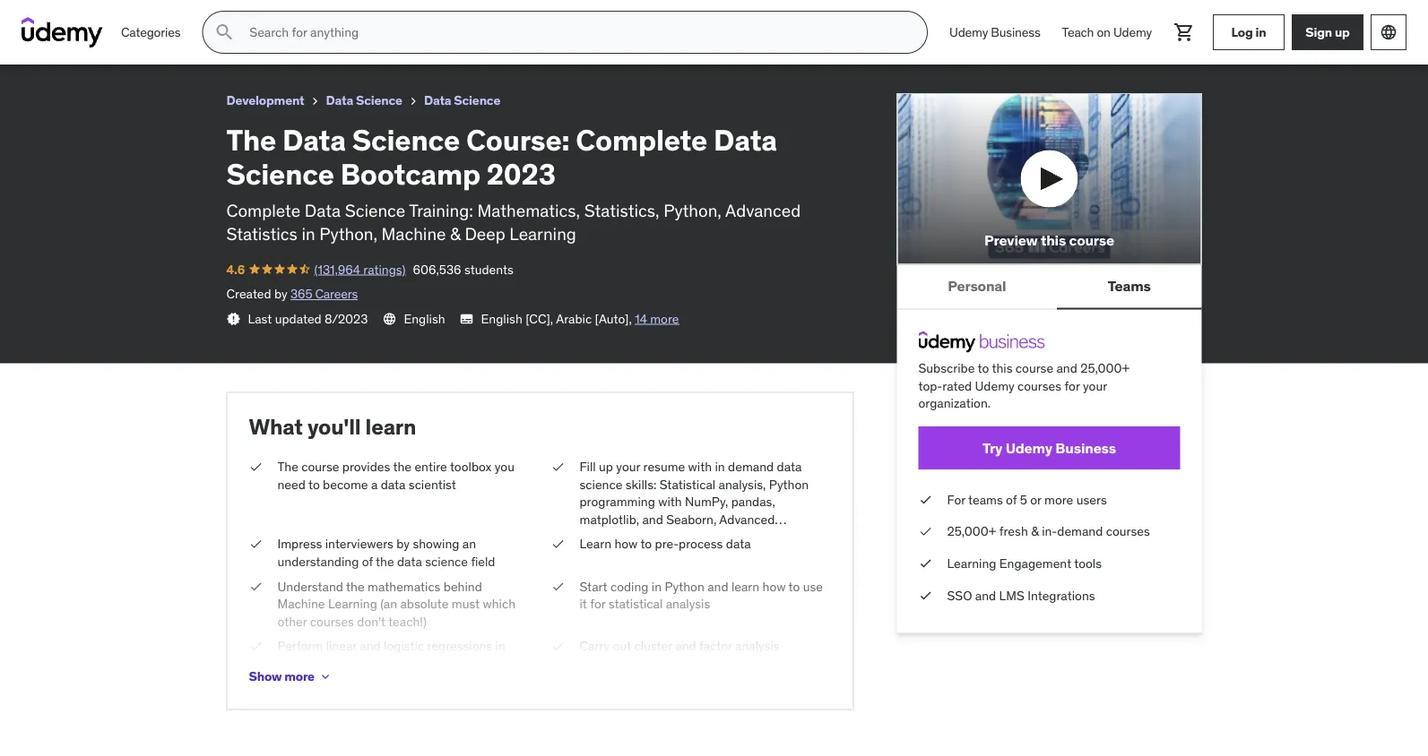 Task type: vqa. For each thing, say whether or not it's contained in the screenshot.
"alarm" icon
no



Task type: describe. For each thing, give the bounding box(es) containing it.
the for the course provides the entire toolbox you need to become a data scientist
[[277, 459, 298, 475]]

models
[[689, 547, 730, 563]]

mathematics
[[368, 579, 441, 595]]

english for english
[[404, 311, 445, 327]]

the inside impress interviewers by showing an understanding of the data science field
[[376, 554, 394, 570]]

& inside the data science course: complete data science bootcamp 2023 complete data science training: mathematics, statistics, python, advanced statistics in python, machine & deep learning
[[450, 223, 461, 245]]

start coding in python and learn how to use it for statistical analysis
[[580, 579, 823, 612]]

become
[[323, 476, 368, 493]]

xsmall image for last
[[226, 312, 241, 326]]

complete for the data science course: complete data science bootcamp 2023
[[191, 8, 258, 26]]

1 vertical spatial ratings)
[[363, 261, 406, 277]]

how inside start coding in python and learn how to use it for statistical analysis
[[763, 579, 786, 595]]

0 vertical spatial python,
[[664, 200, 722, 221]]

complete for the data science course: complete data science bootcamp 2023 complete data science training: mathematics, statistics, python, advanced statistics in python, machine & deep learning
[[576, 122, 707, 158]]

out
[[613, 639, 631, 655]]

xsmall image for perform
[[249, 638, 263, 656]]

coding
[[611, 579, 649, 595]]

fill up your resume with in demand data science skills: statistical analysis, python programming with numpy, pandas, matplotlib, and seaborn, advanced statistical analysis, tableau, machine learning with stats models and scikit-learn, deep learning with tensorflow
[[580, 459, 823, 580]]

course inside subscribe to this course and 25,000+ top‑rated udemy courses for your organization.
[[1016, 360, 1054, 376]]

0 horizontal spatial students
[[204, 31, 253, 47]]

courses inside understand the mathematics behind machine learning (an absolute must which other courses don't teach!)
[[310, 614, 354, 630]]

must
[[452, 596, 480, 612]]

understand the mathematics behind machine learning (an absolute must which other courses don't teach!)
[[277, 579, 516, 630]]

preview
[[984, 231, 1038, 250]]

2023 for the data science course: complete data science bootcamp 2023
[[428, 8, 463, 26]]

statistical inside fill up your resume with in demand data science skills: statistical analysis, python programming with numpy, pandas, matplotlib, and seaborn, advanced statistical analysis, tableau, machine learning with stats models and scikit-learn, deep learning with tensorflow
[[580, 529, 634, 545]]

categories button
[[110, 11, 191, 54]]

0 vertical spatial of
[[1006, 492, 1017, 508]]

impress interviewers by showing an understanding of the data science field
[[277, 536, 495, 570]]

understanding
[[277, 554, 359, 570]]

teams
[[968, 492, 1003, 508]]

0 vertical spatial 606,536
[[152, 31, 201, 47]]

0 horizontal spatial analysis,
[[637, 529, 684, 545]]

advanced inside fill up your resume with in demand data science skills: statistical analysis, python programming with numpy, pandas, matplotlib, and seaborn, advanced statistical analysis, tableau, machine learning with stats models and scikit-learn, deep learning with tensorflow
[[719, 512, 775, 528]]

absolute
[[400, 596, 449, 612]]

udemy inside teach on udemy link
[[1113, 24, 1152, 40]]

to left pre-
[[641, 536, 652, 553]]

data science for 1st data science link from the left
[[326, 92, 402, 108]]

xsmall image for sso
[[919, 587, 933, 605]]

to inside the course provides the entire toolbox you need to become a data scientist
[[308, 476, 320, 493]]

by inside impress interviewers by showing an understanding of the data science field
[[397, 536, 410, 553]]

for inside subscribe to this course and 25,000+ top‑rated udemy courses for your organization.
[[1065, 378, 1080, 394]]

1 vertical spatial 25,000+
[[947, 524, 996, 540]]

learning engagement tools
[[947, 556, 1102, 572]]

which
[[483, 596, 516, 612]]

preview this course
[[984, 231, 1114, 250]]

learning
[[613, 564, 658, 580]]

lms
[[999, 588, 1025, 604]]

for
[[947, 492, 966, 508]]

provides
[[342, 459, 390, 475]]

365 careers link
[[291, 286, 358, 302]]

understand
[[277, 579, 343, 595]]

last updated 8/2023
[[248, 311, 368, 327]]

scientist
[[409, 476, 456, 493]]

course language image
[[382, 312, 397, 326]]

what
[[249, 414, 303, 441]]

your inside fill up your resume with in demand data science skills: statistical analysis, python programming with numpy, pandas, matplotlib, and seaborn, advanced statistical analysis, tableau, machine learning with stats models and scikit-learn, deep learning with tensorflow
[[616, 459, 640, 475]]

field
[[471, 554, 495, 570]]

data inside fill up your resume with in demand data science skills: statistical analysis, python programming with numpy, pandas, matplotlib, and seaborn, advanced statistical analysis, tableau, machine learning with stats models and scikit-learn, deep learning with tensorflow
[[777, 459, 802, 475]]

for teams of 5 or more users
[[947, 492, 1107, 508]]

scikit-
[[757, 547, 792, 563]]

personal button
[[897, 265, 1057, 308]]

data science for 2nd data science link from left
[[424, 92, 500, 108]]

fill
[[580, 459, 596, 475]]

perform linear and logistic regressions in python
[[277, 639, 506, 672]]

udemy inside udemy business link
[[950, 24, 988, 40]]

log
[[1231, 24, 1253, 40]]

course: for the data science course: complete data science bootcamp 2023 complete data science training: mathematics, statistics, python, advanced statistics in python, machine & deep learning
[[466, 122, 570, 158]]

top‑rated
[[919, 378, 972, 394]]

udemy business link
[[939, 11, 1051, 54]]

1 horizontal spatial analysis,
[[719, 476, 766, 493]]

xsmall image for fill up your resume with in demand data science skills: statistical analysis, python programming with numpy, pandas, matplotlib, and seaborn, advanced statistical analysis, tableau, machine learning with stats models and scikit-learn, deep learning with tensorflow
[[551, 458, 565, 476]]

tab list containing personal
[[897, 265, 1202, 310]]

[auto]
[[595, 311, 629, 327]]

this inside subscribe to this course and 25,000+ top‑rated udemy courses for your organization.
[[992, 360, 1013, 376]]

show more
[[249, 669, 315, 685]]

the course provides the entire toolbox you need to become a data scientist
[[277, 459, 515, 493]]

teach
[[1062, 24, 1094, 40]]

learn inside start coding in python and learn how to use it for statistical analysis
[[732, 579, 760, 595]]

preview this course button
[[897, 93, 1202, 265]]

1 vertical spatial demand
[[1057, 524, 1103, 540]]

tensorflow
[[688, 564, 751, 580]]

numpy,
[[685, 494, 728, 510]]

learn how to pre-process data
[[580, 536, 751, 553]]

0 vertical spatial how
[[615, 536, 638, 553]]

created by 365 careers
[[226, 286, 358, 302]]

carry
[[580, 639, 610, 655]]

in inside fill up your resume with in demand data science skills: statistical analysis, python programming with numpy, pandas, matplotlib, and seaborn, advanced statistical analysis, tableau, machine learning with stats models and scikit-learn, deep learning with tensorflow
[[715, 459, 725, 475]]

xsmall image for 25,000+
[[919, 523, 933, 541]]

and inside start coding in python and learn how to use it for statistical analysis
[[708, 579, 729, 595]]

careers
[[315, 286, 358, 302]]

up for fill
[[599, 459, 613, 475]]

1 vertical spatial &
[[1031, 524, 1039, 540]]

sso and lms integrations
[[947, 588, 1095, 604]]

more inside button
[[284, 669, 315, 685]]

sign
[[1306, 24, 1332, 40]]

data inside impress interviewers by showing an understanding of the data science field
[[397, 554, 422, 570]]

2 vertical spatial complete
[[226, 200, 301, 221]]

1 vertical spatial analysis
[[735, 639, 780, 655]]

1 vertical spatial (131,964 ratings)
[[314, 261, 406, 277]]

on
[[1097, 24, 1111, 40]]

0 horizontal spatial learn
[[365, 414, 416, 441]]

sign up link
[[1292, 14, 1364, 50]]

machine inside understand the mathematics behind machine learning (an absolute must which other courses don't teach!)
[[277, 596, 325, 612]]

,
[[629, 311, 632, 327]]

in inside the data science course: complete data science bootcamp 2023 complete data science training: mathematics, statistics, python, advanced statistics in python, machine & deep learning
[[302, 223, 315, 245]]

statistics
[[226, 223, 298, 245]]

users
[[1077, 492, 1107, 508]]

and up learn how to pre-process data
[[642, 512, 663, 528]]

to inside subscribe to this course and 25,000+ top‑rated udemy courses for your organization.
[[978, 360, 989, 376]]

use
[[803, 579, 823, 595]]

seaborn,
[[666, 512, 717, 528]]

science inside impress interviewers by showing an understanding of the data science field
[[425, 554, 468, 570]]

teams
[[1108, 277, 1151, 295]]

it
[[580, 596, 587, 612]]

in-
[[1042, 524, 1057, 540]]

development link
[[226, 90, 304, 112]]

in inside start coding in python and learn how to use it for statistical analysis
[[652, 579, 662, 595]]

tableau,
[[687, 529, 733, 545]]

impress
[[277, 536, 322, 553]]

learn,
[[792, 547, 823, 563]]

0 vertical spatial 4.6
[[14, 31, 33, 47]]

python inside start coding in python and learn how to use it for statistical analysis
[[665, 579, 705, 595]]

0 vertical spatial by
[[274, 286, 288, 302]]

Search for anything text field
[[246, 17, 906, 48]]

advanced inside the data science course: complete data science bootcamp 2023 complete data science training: mathematics, statistics, python, advanced statistics in python, machine & deep learning
[[725, 200, 801, 221]]

demand inside fill up your resume with in demand data science skills: statistical analysis, python programming with numpy, pandas, matplotlib, and seaborn, advanced statistical analysis, tableau, machine learning with stats models and scikit-learn, deep learning with tensorflow
[[728, 459, 774, 475]]

teach on udemy
[[1062, 24, 1152, 40]]

0 horizontal spatial ratings)
[[103, 31, 145, 47]]

created
[[226, 286, 271, 302]]

data up tensorflow
[[726, 536, 751, 553]]

this inside button
[[1041, 231, 1066, 250]]

the inside the course provides the entire toolbox you need to become a data scientist
[[393, 459, 412, 475]]

course inside the course provides the entire toolbox you need to become a data scientist
[[301, 459, 339, 475]]

in right log
[[1256, 24, 1266, 40]]

last
[[248, 311, 272, 327]]

organization.
[[919, 395, 991, 411]]

xsmall image inside show more button
[[318, 670, 333, 684]]

1 horizontal spatial (131,964
[[314, 261, 360, 277]]

a
[[371, 476, 378, 493]]

show
[[249, 669, 282, 685]]

udemy business
[[950, 24, 1041, 40]]

1 horizontal spatial 4.6
[[226, 261, 245, 277]]

xsmall image for learning engagement tools
[[919, 555, 933, 573]]

1 vertical spatial 606,536
[[413, 261, 461, 277]]

try
[[983, 439, 1003, 457]]

with down stats
[[661, 564, 685, 580]]

udemy inside subscribe to this course and 25,000+ top‑rated udemy courses for your organization.
[[975, 378, 1015, 394]]

business inside udemy business link
[[991, 24, 1041, 40]]



Task type: locate. For each thing, give the bounding box(es) containing it.
with up statistical at the bottom of the page
[[688, 459, 712, 475]]

1 vertical spatial this
[[992, 360, 1013, 376]]

deep down learn
[[580, 564, 610, 580]]

2 vertical spatial more
[[284, 669, 315, 685]]

and inside subscribe to this course and 25,000+ top‑rated udemy courses for your organization.
[[1057, 360, 1078, 376]]

1 horizontal spatial machine
[[382, 223, 446, 245]]

1 vertical spatial python
[[665, 579, 705, 595]]

2 vertical spatial python
[[277, 656, 317, 672]]

updated
[[275, 311, 322, 327]]

0 horizontal spatial courses
[[310, 614, 354, 630]]

(131,964 up the 'careers'
[[314, 261, 360, 277]]

start
[[580, 579, 607, 595]]

the left entire
[[393, 459, 412, 475]]

xsmall image for impress interviewers by showing an understanding of the data science field
[[249, 536, 263, 553]]

learning inside understand the mathematics behind machine learning (an absolute must which other courses don't teach!)
[[328, 596, 377, 612]]

business left teach at top
[[991, 24, 1041, 40]]

and up tensorflow
[[733, 547, 754, 563]]

0 horizontal spatial for
[[590, 596, 606, 612]]

teams button
[[1057, 265, 1202, 308]]

don't
[[357, 614, 386, 630]]

606,536 up closed captions 'image' on the top
[[413, 261, 461, 277]]

students down the data science course: complete data science bootcamp 2023 on the top of the page
[[204, 31, 253, 47]]

subscribe to this course and 25,000+ top‑rated udemy courses for your organization.
[[919, 360, 1130, 411]]

0 horizontal spatial (131,964
[[54, 31, 100, 47]]

data
[[43, 8, 75, 26], [261, 8, 293, 26], [326, 92, 353, 108], [424, 92, 451, 108], [282, 122, 346, 158], [714, 122, 777, 158], [305, 200, 341, 221]]

1 horizontal spatial business
[[1056, 439, 1116, 457]]

shopping cart with 0 items image
[[1174, 22, 1195, 43]]

closed captions image
[[460, 312, 474, 326]]

with down statistical at the bottom of the page
[[658, 494, 682, 510]]

0 vertical spatial (131,964
[[54, 31, 100, 47]]

or
[[1030, 492, 1042, 508]]

0 vertical spatial 606,536 students
[[152, 31, 253, 47]]

xsmall image left last
[[226, 312, 241, 326]]

analysis,
[[719, 476, 766, 493], [637, 529, 684, 545]]

0 horizontal spatial 25,000+
[[947, 524, 996, 540]]

(131,964 left categories dropdown button
[[54, 31, 100, 47]]

integrations
[[1028, 588, 1095, 604]]

the up don't
[[346, 579, 365, 595]]

your up try udemy business on the bottom of page
[[1083, 378, 1107, 394]]

personal
[[948, 277, 1006, 295]]

1 horizontal spatial of
[[1006, 492, 1017, 508]]

python down stats
[[665, 579, 705, 595]]

in inside perform linear and logistic regressions in python
[[495, 639, 506, 655]]

0 vertical spatial analysis,
[[719, 476, 766, 493]]

1 vertical spatial python,
[[319, 223, 377, 245]]

xsmall image for understand
[[249, 578, 263, 596]]

english right closed captions 'image' on the top
[[481, 311, 523, 327]]

analysis up carry out cluster and factor analysis
[[666, 596, 710, 612]]

1 vertical spatial business
[[1056, 439, 1116, 457]]

0 vertical spatial deep
[[465, 223, 505, 245]]

1 data science from the left
[[326, 92, 402, 108]]

the for the data science course: complete data science bootcamp 2023
[[14, 8, 40, 26]]

science down showing
[[425, 554, 468, 570]]

1 horizontal spatial your
[[1083, 378, 1107, 394]]

interviewers
[[325, 536, 394, 553]]

more right the 14
[[650, 311, 679, 327]]

1 vertical spatial how
[[763, 579, 786, 595]]

2 data science from the left
[[424, 92, 500, 108]]

in up statistical at the bottom of the page
[[715, 459, 725, 475]]

0 horizontal spatial more
[[284, 669, 315, 685]]

course up become
[[301, 459, 339, 475]]

bootcamp inside the data science course: complete data science bootcamp 2023 complete data science training: mathematics, statistics, python, advanced statistics in python, machine & deep learning
[[340, 156, 480, 192]]

training:
[[409, 200, 473, 221]]

of inside impress interviewers by showing an understanding of the data science field
[[362, 554, 373, 570]]

1 vertical spatial the
[[226, 122, 276, 158]]

the down interviewers on the left of page
[[376, 554, 394, 570]]

development
[[226, 92, 304, 108]]

the for the data science course: complete data science bootcamp 2023 complete data science training: mathematics, statistics, python, advanced statistics in python, machine & deep learning
[[226, 122, 276, 158]]

up right sign
[[1335, 24, 1350, 40]]

by left 365
[[274, 286, 288, 302]]

the
[[14, 8, 40, 26], [226, 122, 276, 158], [277, 459, 298, 475]]

0 vertical spatial statistical
[[580, 529, 634, 545]]

deep inside fill up your resume with in demand data science skills: statistical analysis, python programming with numpy, pandas, matplotlib, and seaborn, advanced statistical analysis, tableau, machine learning with stats models and scikit-learn, deep learning with tensorflow
[[580, 564, 610, 580]]

2023 inside the data science course: complete data science bootcamp 2023 complete data science training: mathematics, statistics, python, advanced statistics in python, machine & deep learning
[[487, 156, 556, 192]]

process
[[679, 536, 723, 553]]

python, up the 'careers'
[[319, 223, 377, 245]]

xsmall image for start coding in python and learn how to use it for statistical analysis
[[551, 578, 565, 596]]

python inside perform linear and logistic regressions in python
[[277, 656, 317, 672]]

courses down users
[[1106, 524, 1150, 540]]

8/2023
[[325, 311, 368, 327]]

learning inside the data science course: complete data science bootcamp 2023 complete data science training: mathematics, statistics, python, advanced statistics in python, machine & deep learning
[[510, 223, 576, 245]]

606,536 students down the data science course: complete data science bootcamp 2023 on the top of the page
[[152, 31, 253, 47]]

xsmall image up the show
[[249, 638, 263, 656]]

xsmall image for the course provides the entire toolbox you need to become a data scientist
[[249, 458, 263, 476]]

& left in-
[[1031, 524, 1039, 540]]

of down interviewers on the left of page
[[362, 554, 373, 570]]

sign up
[[1306, 24, 1350, 40]]

learning
[[510, 223, 576, 245], [580, 547, 629, 563], [947, 556, 996, 572], [328, 596, 377, 612]]

complete up statistics
[[226, 200, 301, 221]]

2 vertical spatial machine
[[277, 596, 325, 612]]

the inside the course provides the entire toolbox you need to become a data scientist
[[277, 459, 298, 475]]

& down training:
[[450, 223, 461, 245]]

complete up statistics,
[[576, 122, 707, 158]]

1 vertical spatial more
[[1045, 492, 1074, 508]]

carry out cluster and factor analysis
[[580, 639, 780, 655]]

sso
[[947, 588, 972, 604]]

learning up "start"
[[580, 547, 629, 563]]

learning inside fill up your resume with in demand data science skills: statistical analysis, python programming with numpy, pandas, matplotlib, and seaborn, advanced statistical analysis, tableau, machine learning with stats models and scikit-learn, deep learning with tensorflow
[[580, 547, 629, 563]]

xsmall image down linear
[[318, 670, 333, 684]]

python inside fill up your resume with in demand data science skills: statistical analysis, python programming with numpy, pandas, matplotlib, and seaborn, advanced statistical analysis, tableau, machine learning with stats models and scikit-learn, deep learning with tensorflow
[[769, 476, 809, 493]]

statistical down matplotlib,
[[580, 529, 634, 545]]

the inside understand the mathematics behind machine learning (an absolute must which other courses don't teach!)
[[346, 579, 365, 595]]

1 horizontal spatial data science
[[424, 92, 500, 108]]

with up the learning
[[632, 547, 656, 563]]

categories
[[121, 24, 181, 40]]

0 vertical spatial complete
[[191, 8, 258, 26]]

regressions
[[427, 639, 492, 655]]

0 horizontal spatial demand
[[728, 459, 774, 475]]

1 data science link from the left
[[326, 90, 402, 112]]

this right "preview"
[[1041, 231, 1066, 250]]

0 vertical spatial your
[[1083, 378, 1107, 394]]

2 horizontal spatial the
[[277, 459, 298, 475]]

1 horizontal spatial python,
[[664, 200, 722, 221]]

data
[[777, 459, 802, 475], [381, 476, 406, 493], [726, 536, 751, 553], [397, 554, 422, 570]]

course inside preview this course button
[[1069, 231, 1114, 250]]

udemy inside try udemy business link
[[1006, 439, 1053, 457]]

1 vertical spatial advanced
[[719, 512, 775, 528]]

need
[[277, 476, 306, 493]]

365
[[291, 286, 312, 302]]

machine inside fill up your resume with in demand data science skills: statistical analysis, python programming with numpy, pandas, matplotlib, and seaborn, advanced statistical analysis, tableau, machine learning with stats models and scikit-learn, deep learning with tensorflow
[[736, 529, 784, 545]]

0 vertical spatial python
[[769, 476, 809, 493]]

0 vertical spatial 2023
[[428, 8, 463, 26]]

xsmall image left fresh
[[919, 523, 933, 541]]

analysis right factor
[[735, 639, 780, 655]]

udemy business image
[[919, 331, 1045, 353]]

1 english from the left
[[404, 311, 445, 327]]

more for or
[[1045, 492, 1074, 508]]

25,000+ inside subscribe to this course and 25,000+ top‑rated udemy courses for your organization.
[[1081, 360, 1130, 376]]

0 horizontal spatial of
[[362, 554, 373, 570]]

1 vertical spatial 2023
[[487, 156, 556, 192]]

for right it
[[590, 596, 606, 612]]

how down scikit-
[[763, 579, 786, 595]]

0 horizontal spatial analysis
[[666, 596, 710, 612]]

course up teams
[[1069, 231, 1114, 250]]

0 vertical spatial analysis
[[666, 596, 710, 612]]

0 vertical spatial &
[[450, 223, 461, 245]]

complete
[[191, 8, 258, 26], [576, 122, 707, 158], [226, 200, 301, 221]]

0 horizontal spatial machine
[[277, 596, 325, 612]]

learning down mathematics,
[[510, 223, 576, 245]]

skills:
[[626, 476, 657, 493]]

to inside start coding in python and learn how to use it for statistical analysis
[[789, 579, 800, 595]]

xsmall image left learn
[[551, 536, 565, 553]]

data science
[[326, 92, 402, 108], [424, 92, 500, 108]]

more for 14
[[650, 311, 679, 327]]

machine up scikit-
[[736, 529, 784, 545]]

in
[[1256, 24, 1266, 40], [302, 223, 315, 245], [715, 459, 725, 475], [652, 579, 662, 595], [495, 639, 506, 655]]

1 vertical spatial science
[[425, 554, 468, 570]]

xsmall image for for teams of 5 or more users
[[919, 491, 933, 509]]

0 vertical spatial ratings)
[[103, 31, 145, 47]]

bootcamp for the data science course: complete data science bootcamp 2023
[[354, 8, 425, 26]]

pandas,
[[731, 494, 775, 510]]

1 horizontal spatial deep
[[580, 564, 610, 580]]

1 horizontal spatial 2023
[[487, 156, 556, 192]]

statistical inside start coding in python and learn how to use it for statistical analysis
[[609, 596, 663, 612]]

25,000+ down teams
[[947, 524, 996, 540]]

up inside fill up your resume with in demand data science skills: statistical analysis, python programming with numpy, pandas, matplotlib, and seaborn, advanced statistical analysis, tableau, machine learning with stats models and scikit-learn, deep learning with tensorflow
[[599, 459, 613, 475]]

0 horizontal spatial data science link
[[326, 90, 402, 112]]

1 horizontal spatial course:
[[466, 122, 570, 158]]

deep inside the data science course: complete data science bootcamp 2023 complete data science training: mathematics, statistics, python, advanced statistics in python, machine & deep learning
[[465, 223, 505, 245]]

demand up "pandas,"
[[728, 459, 774, 475]]

course: for the data science course: complete data science bootcamp 2023
[[136, 8, 188, 26]]

entire
[[415, 459, 447, 475]]

this down udemy business image on the top of page
[[992, 360, 1013, 376]]

0 vertical spatial business
[[991, 24, 1041, 40]]

0 horizontal spatial 2023
[[428, 8, 463, 26]]

0 vertical spatial the
[[14, 8, 40, 26]]

1 horizontal spatial course
[[1016, 360, 1054, 376]]

more down perform
[[284, 669, 315, 685]]

behind
[[444, 579, 482, 595]]

by left showing
[[397, 536, 410, 553]]

machine inside the data science course: complete data science bootcamp 2023 complete data science training: mathematics, statistics, python, advanced statistics in python, machine & deep learning
[[382, 223, 446, 245]]

linear
[[326, 639, 357, 655]]

0 horizontal spatial your
[[616, 459, 640, 475]]

and down don't
[[360, 639, 381, 655]]

0 vertical spatial course:
[[136, 8, 188, 26]]

course: inside the data science course: complete data science bootcamp 2023 complete data science training: mathematics, statistics, python, advanced statistics in python, machine & deep learning
[[466, 122, 570, 158]]

business inside try udemy business link
[[1056, 439, 1116, 457]]

programming
[[580, 494, 655, 510]]

courses inside subscribe to this course and 25,000+ top‑rated udemy courses for your organization.
[[1018, 378, 1062, 394]]

submit search image
[[214, 22, 235, 43]]

data up scikit-
[[777, 459, 802, 475]]

to left 'use' on the bottom right of the page
[[789, 579, 800, 595]]

0 vertical spatial for
[[1065, 378, 1080, 394]]

to down udemy business image on the top of page
[[978, 360, 989, 376]]

1 horizontal spatial data science link
[[424, 90, 500, 112]]

1 horizontal spatial python
[[665, 579, 705, 595]]

0 horizontal spatial deep
[[465, 223, 505, 245]]

(an
[[380, 596, 397, 612]]

learn down scikit-
[[732, 579, 760, 595]]

course: up mathematics,
[[466, 122, 570, 158]]

fresh
[[999, 524, 1028, 540]]

more right or
[[1045, 492, 1074, 508]]

analysis, up stats
[[637, 529, 684, 545]]

and inside perform linear and logistic regressions in python
[[360, 639, 381, 655]]

try udemy business
[[983, 439, 1116, 457]]

science down fill
[[580, 476, 623, 493]]

(131,964
[[54, 31, 100, 47], [314, 261, 360, 277]]

deep down mathematics,
[[465, 223, 505, 245]]

and right sso
[[975, 588, 996, 604]]

1 vertical spatial bootcamp
[[340, 156, 480, 192]]

your up the 'skills:'
[[616, 459, 640, 475]]

pre-
[[655, 536, 679, 553]]

other
[[277, 614, 307, 630]]

1 horizontal spatial how
[[763, 579, 786, 595]]

statistical down coding
[[609, 596, 663, 612]]

your inside subscribe to this course and 25,000+ top‑rated udemy courses for your organization.
[[1083, 378, 1107, 394]]

in right statistics
[[302, 223, 315, 245]]

statistical
[[580, 529, 634, 545], [609, 596, 663, 612]]

courses up linear
[[310, 614, 354, 630]]

1 horizontal spatial the
[[226, 122, 276, 158]]

showing
[[413, 536, 459, 553]]

to right need
[[308, 476, 320, 493]]

data inside the course provides the entire toolbox you need to become a data scientist
[[381, 476, 406, 493]]

25,000+ down teams button
[[1081, 360, 1130, 376]]

stats
[[659, 547, 686, 563]]

606,536 left submit search image
[[152, 31, 201, 47]]

complete right categories
[[191, 8, 258, 26]]

how up the learning
[[615, 536, 638, 553]]

up right fill
[[599, 459, 613, 475]]

learn
[[365, 414, 416, 441], [732, 579, 760, 595]]

demand up the tools
[[1057, 524, 1103, 540]]

0 vertical spatial more
[[650, 311, 679, 327]]

subscribe
[[919, 360, 975, 376]]

the data science course: complete data science bootcamp 2023
[[14, 8, 463, 26]]

0 horizontal spatial 4.6
[[14, 31, 33, 47]]

0 vertical spatial up
[[1335, 24, 1350, 40]]

0 vertical spatial machine
[[382, 223, 446, 245]]

for inside start coding in python and learn how to use it for statistical analysis
[[590, 596, 606, 612]]

0 vertical spatial 25,000+
[[1081, 360, 1130, 376]]

1 vertical spatial courses
[[1106, 524, 1150, 540]]

machine up other
[[277, 596, 325, 612]]

0 vertical spatial courses
[[1018, 378, 1062, 394]]

the inside the data science course: complete data science bootcamp 2023 complete data science training: mathematics, statistics, python, advanced statistics in python, machine & deep learning
[[226, 122, 276, 158]]

machine down training:
[[382, 223, 446, 245]]

0 horizontal spatial course:
[[136, 8, 188, 26]]

0 horizontal spatial business
[[991, 24, 1041, 40]]

teach on udemy link
[[1051, 11, 1163, 54]]

of left 5
[[1006, 492, 1017, 508]]

this
[[1041, 231, 1066, 250], [992, 360, 1013, 376]]

1 vertical spatial 4.6
[[226, 261, 245, 277]]

0 vertical spatial (131,964 ratings)
[[54, 31, 145, 47]]

python
[[769, 476, 809, 493], [665, 579, 705, 595], [277, 656, 317, 672]]

python up "pandas,"
[[769, 476, 809, 493]]

0 horizontal spatial (131,964 ratings)
[[54, 31, 145, 47]]

2023
[[428, 8, 463, 26], [487, 156, 556, 192]]

0 horizontal spatial this
[[992, 360, 1013, 376]]

xsmall image left understand in the bottom left of the page
[[249, 578, 263, 596]]

course down udemy business image on the top of page
[[1016, 360, 1054, 376]]

course: left submit search image
[[136, 8, 188, 26]]

in right coding
[[652, 579, 662, 595]]

tab list
[[897, 265, 1202, 310]]

2 horizontal spatial courses
[[1106, 524, 1150, 540]]

udemy image
[[22, 17, 103, 48]]

2 horizontal spatial machine
[[736, 529, 784, 545]]

up
[[1335, 24, 1350, 40], [599, 459, 613, 475]]

5
[[1020, 492, 1027, 508]]

course:
[[136, 8, 188, 26], [466, 122, 570, 158]]

data right 'a'
[[381, 476, 406, 493]]

teach!)
[[388, 614, 427, 630]]

courses
[[1018, 378, 1062, 394], [1106, 524, 1150, 540], [310, 614, 354, 630]]

606,536 students up closed captions 'image' on the top
[[413, 261, 514, 277]]

english for english [cc], arabic [auto] , 14 more
[[481, 311, 523, 327]]

bootcamp for the data science course: complete data science bootcamp 2023 complete data science training: mathematics, statistics, python, advanced statistics in python, machine & deep learning
[[340, 156, 480, 192]]

606,536 students
[[152, 31, 253, 47], [413, 261, 514, 277]]

1 vertical spatial (131,964
[[314, 261, 360, 277]]

xsmall image
[[226, 312, 241, 326], [919, 523, 933, 541], [551, 536, 565, 553], [249, 578, 263, 596], [919, 587, 933, 605], [249, 638, 263, 656], [318, 670, 333, 684]]

xsmall image for learn
[[551, 536, 565, 553]]

xsmall image left sso
[[919, 587, 933, 605]]

perform
[[277, 639, 323, 655]]

1 vertical spatial 606,536 students
[[413, 261, 514, 277]]

2023 for the data science course: complete data science bootcamp 2023 complete data science training: mathematics, statistics, python, advanced statistics in python, machine & deep learning
[[487, 156, 556, 192]]

1 horizontal spatial 606,536 students
[[413, 261, 514, 277]]

xsmall image
[[308, 94, 322, 108], [406, 94, 420, 108], [249, 458, 263, 476], [551, 458, 565, 476], [919, 491, 933, 509], [249, 536, 263, 553], [919, 555, 933, 573], [551, 578, 565, 596], [551, 638, 565, 656]]

2 data science link from the left
[[424, 90, 500, 112]]

1 horizontal spatial 606,536
[[413, 261, 461, 277]]

1 vertical spatial analysis,
[[637, 529, 684, 545]]

choose a language image
[[1380, 23, 1398, 41]]

1 horizontal spatial courses
[[1018, 378, 1062, 394]]

mathematics,
[[477, 200, 580, 221]]

and down models
[[708, 579, 729, 595]]

2 vertical spatial the
[[277, 459, 298, 475]]

xsmall image for carry out cluster and factor analysis
[[551, 638, 565, 656]]

the data science course: complete data science bootcamp 2023 complete data science training: mathematics, statistics, python, advanced statistics in python, machine & deep learning
[[226, 122, 801, 245]]

english right course language image
[[404, 311, 445, 327]]

toolbox
[[450, 459, 492, 475]]

data up "mathematics"
[[397, 554, 422, 570]]

course
[[1069, 231, 1114, 250], [1016, 360, 1054, 376], [301, 459, 339, 475]]

1 horizontal spatial demand
[[1057, 524, 1103, 540]]

for up try udemy business on the bottom of page
[[1065, 378, 1080, 394]]

and left factor
[[675, 639, 696, 655]]

analysis, up "pandas,"
[[719, 476, 766, 493]]

analysis inside start coding in python and learn how to use it for statistical analysis
[[666, 596, 710, 612]]

1 vertical spatial course
[[1016, 360, 1054, 376]]

students up closed captions 'image' on the top
[[464, 261, 514, 277]]

1 horizontal spatial english
[[481, 311, 523, 327]]

0 vertical spatial students
[[204, 31, 253, 47]]

1 horizontal spatial (131,964 ratings)
[[314, 261, 406, 277]]

python,
[[664, 200, 722, 221], [319, 223, 377, 245]]

2 horizontal spatial python
[[769, 476, 809, 493]]

science inside fill up your resume with in demand data science skills: statistical analysis, python programming with numpy, pandas, matplotlib, and seaborn, advanced statistical analysis, tableau, machine learning with stats models and scikit-learn, deep learning with tensorflow
[[580, 476, 623, 493]]

english [cc], arabic [auto] , 14 more
[[481, 311, 679, 327]]

by
[[274, 286, 288, 302], [397, 536, 410, 553]]

25,000+ fresh & in-demand courses
[[947, 524, 1150, 540]]

up for sign
[[1335, 24, 1350, 40]]

0 vertical spatial the
[[393, 459, 412, 475]]

learning up sso
[[947, 556, 996, 572]]

with
[[688, 459, 712, 475], [658, 494, 682, 510], [632, 547, 656, 563], [661, 564, 685, 580]]

learning up don't
[[328, 596, 377, 612]]

factor
[[699, 639, 732, 655]]

python down perform
[[277, 656, 317, 672]]

1 horizontal spatial students
[[464, 261, 514, 277]]

log in
[[1231, 24, 1266, 40]]

in right regressions
[[495, 639, 506, 655]]

0 horizontal spatial up
[[599, 459, 613, 475]]

2 english from the left
[[481, 311, 523, 327]]

learn up 'provides'
[[365, 414, 416, 441]]

and up try udemy business on the bottom of page
[[1057, 360, 1078, 376]]



